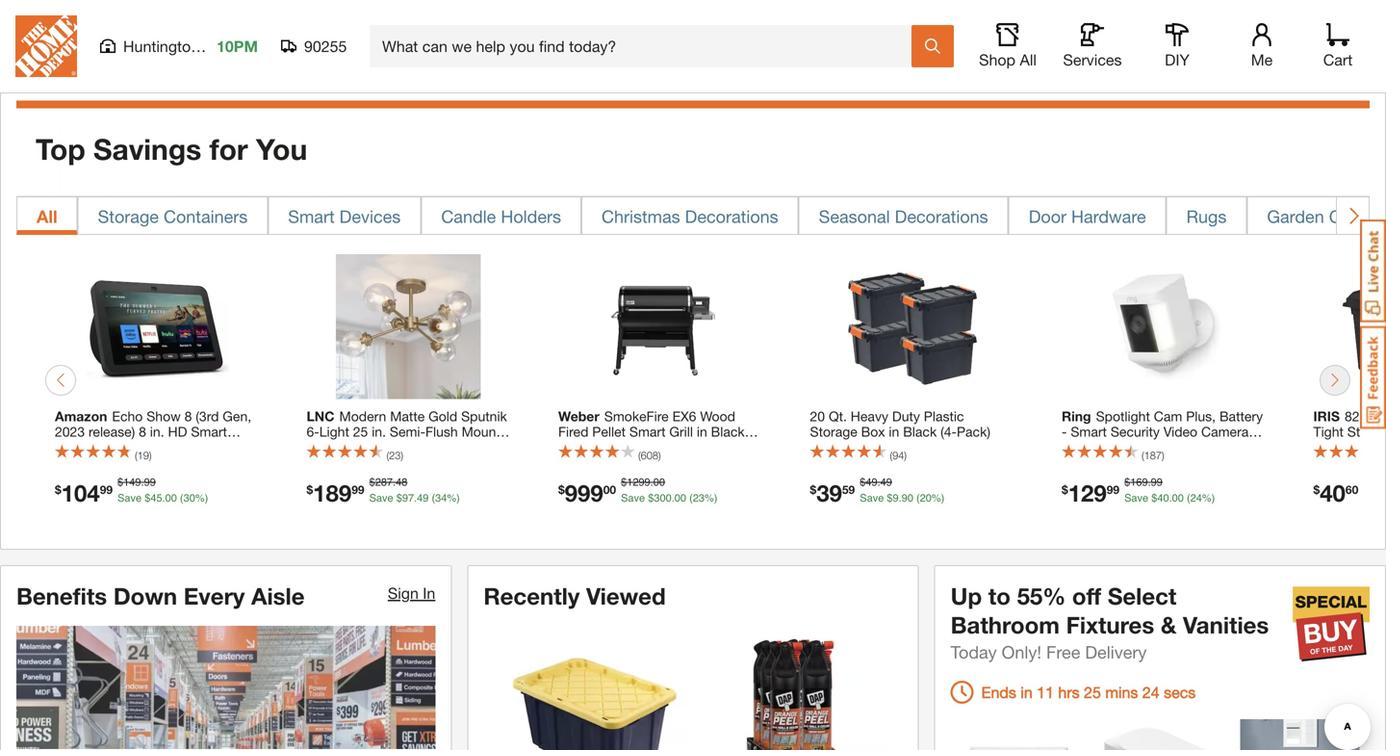 Task type: vqa. For each thing, say whether or not it's contained in the screenshot.
'40'
yes



Task type: locate. For each thing, give the bounding box(es) containing it.
24 left secs
[[1143, 683, 1160, 702]]

187
[[1145, 449, 1162, 462]]

save down 1299 on the left bottom of the page
[[621, 492, 645, 504]]

3 with from the left
[[1062, 439, 1087, 455]]

modern
[[340, 408, 386, 424]]

0 horizontal spatial 49
[[417, 492, 429, 504]]

smart devices
[[288, 206, 401, 227]]

129
[[1069, 479, 1107, 507]]

%) down room
[[447, 492, 460, 504]]

%) inside the $ 999 00 $ 1299 . 00 save $ 300 . 00 ( 23 %)
[[705, 492, 718, 504]]

save
[[118, 492, 142, 504], [369, 492, 394, 504], [621, 492, 645, 504], [860, 492, 884, 504], [1125, 492, 1149, 504]]

608
[[641, 449, 659, 462]]

1 horizontal spatial for
[[394, 455, 410, 471]]

storage left box
[[810, 424, 858, 440]]

0 horizontal spatial in
[[697, 424, 708, 440]]

1 vertical spatial 23
[[693, 492, 705, 504]]

smart devices button
[[268, 197, 421, 235]]

23 inside the $ 999 00 $ 1299 . 00 save $ 300 . 00 ( 23 %)
[[693, 492, 705, 504]]

1 %) from the left
[[195, 492, 208, 504]]

3 ) from the left
[[659, 449, 661, 462]]

( 19 )
[[135, 449, 152, 462]]

save inside $ 189 99 $ 287 . 48 save $ 97 . 49 ( 34 %)
[[369, 492, 394, 504]]

ends
[[982, 683, 1017, 702]]

10pm
[[217, 37, 258, 55]]

99
[[144, 476, 156, 488], [1151, 476, 1163, 488], [100, 483, 113, 497], [352, 483, 365, 497], [1107, 483, 1120, 497]]

1 black from the left
[[711, 424, 745, 440]]

2 %) from the left
[[447, 492, 460, 504]]

0 horizontal spatial with
[[103, 439, 128, 455]]

decorations inside seasonal decorations button
[[895, 206, 989, 227]]

23 down semi- on the left
[[389, 449, 401, 462]]

99 up 45
[[144, 476, 156, 488]]

audio,
[[177, 439, 215, 455]]

99 left 169
[[1107, 483, 1120, 497]]

smart down gen, on the bottom
[[219, 439, 255, 455]]

in. left semi- on the left
[[372, 424, 386, 440]]

5 %) from the left
[[1203, 492, 1216, 504]]

24 down white on the bottom right
[[1191, 492, 1203, 504]]

1 vertical spatial for
[[394, 455, 410, 471]]

flush
[[426, 424, 458, 440]]

.
[[141, 476, 144, 488], [393, 476, 396, 488], [651, 476, 654, 488], [878, 476, 881, 488], [1149, 476, 1151, 488], [162, 492, 165, 504], [414, 492, 417, 504], [672, 492, 675, 504], [899, 492, 902, 504], [1170, 492, 1173, 504]]

black for wood
[[711, 424, 745, 440]]

smart inside spotlight cam plus, battery - smart security video camera with led lights, 2-way talk, color night vision, white
[[1071, 424, 1107, 440]]

light up the glass
[[319, 424, 349, 440]]

5 save from the left
[[1125, 492, 1149, 504]]

34
[[435, 492, 447, 504]]

next arrow image
[[1346, 206, 1362, 225]]

00 for 999
[[675, 492, 687, 504]]

home
[[55, 455, 91, 471]]

1 vertical spatial storage
[[810, 424, 858, 440]]

all down top
[[37, 206, 57, 227]]

0 horizontal spatial in.
[[150, 424, 164, 440]]

rugs button
[[1167, 197, 1248, 235]]

1 in. from the left
[[150, 424, 164, 440]]

1 horizontal spatial in.
[[372, 424, 386, 440]]

) for 129
[[1162, 449, 1165, 462]]

save inside $ 104 99 $ 149 . 99 save $ 45 . 00 ( 30 %)
[[118, 492, 142, 504]]

27 gal. tough storage tote in black with yellow lid image
[[507, 630, 689, 750]]

top savings for you
[[36, 132, 308, 166]]

%) for 999
[[705, 492, 718, 504]]

1 horizontal spatial decorations
[[895, 206, 989, 227]]

20 inside 20 qt. heavy duty plastic storage box in black (4-pack)
[[810, 408, 825, 424]]

globe
[[450, 439, 486, 455]]

0 horizontal spatial decorations
[[685, 206, 779, 227]]

storage inside "storage containers" button
[[98, 206, 159, 227]]

20 left qt.
[[810, 408, 825, 424]]

0 vertical spatial 24
[[1191, 492, 1203, 504]]

1 save from the left
[[118, 492, 142, 504]]

0 horizontal spatial light
[[319, 424, 349, 440]]

0 horizontal spatial 25
[[353, 424, 368, 440]]

with left 19
[[103, 439, 128, 455]]

door
[[1029, 206, 1067, 227]]

1 horizontal spatial all
[[1020, 51, 1037, 69]]

vanities
[[1184, 611, 1270, 639]]

40 down iris link
[[1321, 479, 1346, 507]]

)
[[149, 449, 152, 462], [401, 449, 404, 462], [659, 449, 661, 462], [905, 449, 907, 462], [1162, 449, 1165, 462]]

3 save from the left
[[621, 492, 645, 504]]

all button
[[16, 197, 78, 235]]

save inside the $ 999 00 $ 1299 . 00 save $ 300 . 00 ( 23 %)
[[621, 492, 645, 504]]

49 right 97
[[417, 492, 429, 504]]

decorations right seasonal
[[895, 206, 989, 227]]

%) down white on the bottom right
[[1203, 492, 1216, 504]]

color
[[1062, 455, 1095, 471]]

20 qt. heavy duty plastic storage box in black (4-pack)
[[810, 408, 991, 440]]

%) inside $ 189 99 $ 287 . 48 save $ 97 . 49 ( 34 %)
[[447, 492, 460, 504]]

black right the ex6
[[711, 424, 745, 440]]

2 black from the left
[[904, 424, 937, 440]]

99 inside $ 189 99 $ 287 . 48 save $ 97 . 49 ( 34 %)
[[352, 483, 365, 497]]

1 horizontal spatial 23
[[693, 492, 705, 504]]

49 right 59 at the bottom right
[[866, 476, 878, 488]]

0 vertical spatial for
[[210, 132, 248, 166]]

What can we help you find today? search field
[[382, 26, 911, 66]]

huntington park
[[123, 37, 235, 55]]

%) right 90
[[932, 492, 945, 504]]

0 horizontal spatial 40
[[1158, 492, 1170, 504]]

( inside $ 129 99 $ 169 . 99 save $ 40 . 00 ( 24 %)
[[1187, 492, 1191, 504]]

black for heavy
[[904, 424, 937, 440]]

1 vertical spatial 20
[[920, 492, 932, 504]]

qt.
[[829, 408, 847, 424]]

ring
[[1062, 408, 1092, 424]]

20 inside $ 39 59 $ 49 . 49 save $ 9 . 90 ( 20 %)
[[920, 492, 932, 504]]

cart
[[1324, 51, 1353, 69]]

1 decorations from the left
[[685, 206, 779, 227]]

black
[[711, 424, 745, 440], [904, 424, 937, 440]]

hrs
[[1059, 683, 1080, 702]]

door hardware
[[1029, 206, 1147, 227]]

fired
[[559, 424, 589, 440]]

24 inside $ 129 99 $ 169 . 99 save $ 40 . 00 ( 24 %)
[[1191, 492, 1203, 504]]

in. left hd
[[150, 424, 164, 440]]

cart link
[[1317, 23, 1360, 69]]

0 horizontal spatial black
[[711, 424, 745, 440]]

%) for 189
[[447, 492, 460, 504]]

4 ) from the left
[[905, 449, 907, 462]]

1 vertical spatial 24
[[1143, 683, 1160, 702]]

smokefire ex6 wood fired pellet smart grill in black (2nd gen) image
[[588, 254, 733, 399]]

23 right 300
[[693, 492, 705, 504]]

0 horizontal spatial all
[[37, 206, 57, 227]]

2 ) from the left
[[401, 449, 404, 462]]

in right box
[[889, 424, 900, 440]]

287
[[375, 476, 393, 488]]

1 horizontal spatial black
[[904, 424, 937, 440]]

1 horizontal spatial 25
[[1084, 683, 1102, 702]]

104
[[61, 479, 100, 507]]

40
[[1321, 479, 1346, 507], [1158, 492, 1170, 504]]

99 left the 149
[[100, 483, 113, 497]]

spotlight cam plus, battery - smart security video camera with led lights, 2-way talk, color night vision, white image
[[1092, 254, 1237, 399]]

off
[[1073, 582, 1102, 610]]

%) inside $ 104 99 $ 149 . 99 save $ 45 . 00 ( 30 %)
[[195, 492, 208, 504]]

black left (4-
[[904, 424, 937, 440]]

decorations right christmas on the left top of page
[[685, 206, 779, 227]]

2 decorations from the left
[[895, 206, 989, 227]]

00 up 300
[[654, 476, 665, 488]]

devices
[[340, 206, 401, 227]]

( inside $ 104 99 $ 149 . 99 save $ 45 . 00 ( 30 %)
[[180, 492, 184, 504]]

1 ) from the left
[[149, 449, 152, 462]]

save down the 149
[[118, 492, 142, 504]]

special buy logo image
[[1293, 586, 1370, 663]]

25 up shades
[[353, 424, 368, 440]]

save inside $ 39 59 $ 49 . 49 save $ 9 . 90 ( 20 %)
[[860, 492, 884, 504]]

%)
[[195, 492, 208, 504], [447, 492, 460, 504], [705, 492, 718, 504], [932, 492, 945, 504], [1203, 492, 1216, 504]]

in inside 20 qt. heavy duty plastic storage box in black (4-pack)
[[889, 424, 900, 440]]

lights,
[[1120, 439, 1160, 455]]

viewed
[[586, 582, 666, 610]]

decorations
[[685, 206, 779, 227], [895, 206, 989, 227]]

1 horizontal spatial 24
[[1191, 492, 1203, 504]]

1 horizontal spatial light
[[352, 439, 382, 455]]

1 horizontal spatial 49
[[866, 476, 878, 488]]

8 left (3rd
[[185, 408, 192, 424]]

0 vertical spatial storage
[[98, 206, 159, 227]]

2 save from the left
[[369, 492, 394, 504]]

%) inside $ 129 99 $ 169 . 99 save $ 40 . 00 ( 24 %)
[[1203, 492, 1216, 504]]

all right shop
[[1020, 51, 1037, 69]]

99 for 129
[[1107, 483, 1120, 497]]

1 vertical spatial 25
[[1084, 683, 1102, 702]]

4 %) from the left
[[932, 492, 945, 504]]

30
[[184, 492, 195, 504]]

00 left 1299 on the left bottom of the page
[[604, 483, 616, 497]]

hardware
[[1072, 206, 1147, 227]]

save for 104
[[118, 492, 142, 504]]

0 horizontal spatial 20
[[810, 408, 825, 424]]

189
[[313, 479, 352, 507]]

echo show 8 (3rd gen, 2023 release) 8 in. hd smart display with spatial audio, smart home hub, and alexa (charcoal)
[[55, 408, 255, 471]]

smart up ( 608 )
[[630, 424, 666, 440]]

storage containers
[[98, 206, 248, 227]]

with left clear at bottom
[[385, 439, 410, 455]]

in left the 11
[[1021, 683, 1033, 702]]

23
[[389, 449, 401, 462], [693, 492, 705, 504]]

1 with from the left
[[103, 439, 128, 455]]

0 vertical spatial 23
[[389, 449, 401, 462]]

for inside modern matte gold sputnik 6-light 25 in. semi-flush mount ceiling light with clear globe glass shades for dining room
[[394, 455, 410, 471]]

1 horizontal spatial with
[[385, 439, 410, 455]]

with
[[103, 439, 128, 455], [385, 439, 410, 455], [1062, 439, 1087, 455]]

in. inside modern matte gold sputnik 6-light 25 in. semi-flush mount ceiling light with clear globe glass shades for dining room
[[372, 424, 386, 440]]

release)
[[89, 424, 135, 440]]

save for 999
[[621, 492, 645, 504]]

mins
[[1106, 683, 1139, 702]]

90
[[902, 492, 914, 504]]

for left you at top left
[[210, 132, 248, 166]]

00 inside $ 129 99 $ 169 . 99 save $ 40 . 00 ( 24 %)
[[1173, 492, 1184, 504]]

in inside smokefire ex6 wood fired pellet smart grill in black (2nd gen)
[[697, 424, 708, 440]]

0 vertical spatial 20
[[810, 408, 825, 424]]

0 horizontal spatial 23
[[389, 449, 401, 462]]

1 horizontal spatial in
[[889, 424, 900, 440]]

modern matte gold sputnik 6-light 25 in. semi-flush mount ceiling light with clear globe glass shades for dining room image
[[336, 254, 481, 399]]

2 horizontal spatial with
[[1062, 439, 1087, 455]]

%) down '(charcoal)'
[[195, 492, 208, 504]]

save inside $ 129 99 $ 169 . 99 save $ 40 . 00 ( 24 %)
[[1125, 492, 1149, 504]]

bathroom sinks & faucets product image image
[[961, 720, 1081, 750]]

00 for 104
[[165, 492, 177, 504]]

save left 9
[[860, 492, 884, 504]]

duty
[[893, 408, 921, 424]]

2 in. from the left
[[372, 424, 386, 440]]

storage down savings on the left
[[98, 206, 159, 227]]

mount
[[462, 424, 501, 440]]

2023
[[55, 424, 85, 440]]

all inside button
[[1020, 51, 1037, 69]]

gold
[[429, 408, 458, 424]]

4 save from the left
[[860, 492, 884, 504]]

aisle
[[251, 582, 305, 610]]

1 horizontal spatial 8
[[185, 408, 192, 424]]

1 vertical spatial all
[[37, 206, 57, 227]]

$ 40 60
[[1314, 479, 1359, 507]]

in right grill
[[697, 424, 708, 440]]

2 with from the left
[[385, 439, 410, 455]]

%) right 300
[[705, 492, 718, 504]]

holders
[[501, 206, 561, 227]]

every
[[184, 582, 245, 610]]

cam
[[1154, 408, 1183, 424]]

modern matte gold sputnik 6-light 25 in. semi-flush mount ceiling light with clear globe glass shades for dining room
[[307, 408, 507, 471]]

1 horizontal spatial 20
[[920, 492, 932, 504]]

$
[[118, 476, 123, 488], [369, 476, 375, 488], [621, 476, 627, 488], [860, 476, 866, 488], [1125, 476, 1131, 488], [55, 483, 61, 497], [307, 483, 313, 497], [559, 483, 565, 497], [810, 483, 817, 497], [1062, 483, 1069, 497], [1314, 483, 1321, 497], [145, 492, 151, 504], [397, 492, 402, 504], [648, 492, 654, 504], [887, 492, 893, 504], [1152, 492, 1158, 504]]

3 %) from the left
[[705, 492, 718, 504]]

hub,
[[95, 455, 124, 471]]

1 horizontal spatial 40
[[1321, 479, 1346, 507]]

5 ) from the left
[[1162, 449, 1165, 462]]

0 horizontal spatial for
[[210, 132, 248, 166]]

0 vertical spatial all
[[1020, 51, 1037, 69]]

smart left devices
[[288, 206, 335, 227]]

all
[[1020, 51, 1037, 69], [37, 206, 57, 227]]

40 down vision,
[[1158, 492, 1170, 504]]

20 qt. heavy duty plastic storage box in black (4-pack) image
[[840, 254, 985, 399]]

0 horizontal spatial 24
[[1143, 683, 1160, 702]]

live chat image
[[1361, 220, 1387, 323]]

60
[[1346, 483, 1359, 497]]

decorations inside christmas decorations button
[[685, 206, 779, 227]]

) for 189
[[401, 449, 404, 462]]

echo
[[112, 408, 143, 424]]

( inside $ 39 59 $ 49 . 49 save $ 9 . 90 ( 20 %)
[[917, 492, 920, 504]]

save for 39
[[860, 492, 884, 504]]

for up 48
[[394, 455, 410, 471]]

seasonal decorations
[[819, 206, 989, 227]]

semi-
[[390, 424, 426, 440]]

save down 169
[[1125, 492, 1149, 504]]

( inside the $ 999 00 $ 1299 . 00 save $ 300 . 00 ( 23 %)
[[690, 492, 693, 504]]

smart inside smokefire ex6 wood fired pellet smart grill in black (2nd gen)
[[630, 424, 666, 440]]

smart right -
[[1071, 424, 1107, 440]]

smart right hd
[[191, 424, 227, 440]]

light left ( 23 )
[[352, 439, 382, 455]]

me
[[1252, 51, 1273, 69]]

%) inside $ 39 59 $ 49 . 49 save $ 9 . 90 ( 20 %)
[[932, 492, 945, 504]]

99 left 287
[[352, 483, 365, 497]]

in. inside echo show 8 (3rd gen, 2023 release) 8 in. hd smart display with spatial audio, smart home hub, and alexa (charcoal)
[[150, 424, 164, 440]]

$ 129 99 $ 169 . 99 save $ 40 . 00 ( 24 %)
[[1062, 476, 1216, 507]]

25
[[353, 424, 368, 440], [1084, 683, 1102, 702]]

00 down white on the bottom right
[[1173, 492, 1184, 504]]

sputnik
[[461, 408, 507, 424]]

smart
[[288, 206, 335, 227], [191, 424, 227, 440], [630, 424, 666, 440], [1071, 424, 1107, 440], [219, 439, 255, 455]]

20 right 90
[[920, 492, 932, 504]]

0 horizontal spatial storage
[[98, 206, 159, 227]]

(3rd
[[196, 408, 219, 424]]

) for 999
[[659, 449, 661, 462]]

8
[[185, 408, 192, 424], [139, 424, 146, 440]]

in.
[[150, 424, 164, 440], [372, 424, 386, 440]]

black inside 20 qt. heavy duty plastic storage box in black (4-pack)
[[904, 424, 937, 440]]

spotlight cam plus, battery - smart security video camera with led lights, 2-way talk, color night vision, white
[[1062, 408, 1264, 471]]

save down 287
[[369, 492, 394, 504]]

00 right 45
[[165, 492, 177, 504]]

with left led
[[1062, 439, 1087, 455]]

25 right hrs
[[1084, 683, 1102, 702]]

8 up 19
[[139, 424, 146, 440]]

00 inside $ 104 99 $ 149 . 99 save $ 45 . 00 ( 30 %)
[[165, 492, 177, 504]]

0 vertical spatial 25
[[353, 424, 368, 440]]

black inside smokefire ex6 wood fired pellet smart grill in black (2nd gen)
[[711, 424, 745, 440]]

00 right 300
[[675, 492, 687, 504]]

( 94 )
[[890, 449, 907, 462]]

smart inside button
[[288, 206, 335, 227]]

feedback link image
[[1361, 326, 1387, 430]]

49 down ( 94 )
[[881, 476, 893, 488]]

1 horizontal spatial storage
[[810, 424, 858, 440]]

christmas decorations button
[[582, 197, 799, 235]]



Task type: describe. For each thing, give the bounding box(es) containing it.
echo show 8 (3rd gen, 2023 release) 8 in. hd smart display with spatial audio, smart home hub, and alexa (charcoal) image
[[84, 254, 229, 399]]

services button
[[1062, 23, 1124, 69]]

( inside $ 189 99 $ 287 . 48 save $ 97 . 49 ( 34 %)
[[432, 492, 435, 504]]

huntington
[[123, 37, 199, 55]]

decorations for seasonal decorations
[[895, 206, 989, 227]]

decorations for christmas decorations
[[685, 206, 779, 227]]

led
[[1091, 439, 1116, 455]]

storage containers button
[[78, 197, 268, 235]]

save for 129
[[1125, 492, 1149, 504]]

plus,
[[1187, 408, 1216, 424]]

save for 189
[[369, 492, 394, 504]]

) for 104
[[149, 449, 152, 462]]

iris
[[1314, 408, 1341, 424]]

99 right 169
[[1151, 476, 1163, 488]]

82 qt. remington weather tight store-it-all storage bin in black image
[[1344, 254, 1387, 399]]

heavy
[[851, 408, 889, 424]]

49 inside $ 189 99 $ 287 . 48 save $ 97 . 49 ( 34 %)
[[417, 492, 429, 504]]

19
[[137, 449, 149, 462]]

in for heavy
[[889, 424, 900, 440]]

( 608 )
[[639, 449, 661, 462]]

display
[[55, 439, 99, 455]]

hd
[[168, 424, 187, 440]]

video
[[1164, 424, 1198, 440]]

clear
[[414, 439, 446, 455]]

pellet
[[593, 424, 626, 440]]

you
[[256, 132, 308, 166]]

battery
[[1220, 408, 1264, 424]]

recently viewed
[[484, 582, 666, 610]]

center
[[1330, 206, 1382, 227]]

$ 999 00 $ 1299 . 00 save $ 300 . 00 ( 23 %)
[[559, 476, 718, 507]]

shades
[[344, 455, 390, 471]]

20 qt. heavy duty plastic storage box in black (4-pack) link
[[810, 408, 1014, 440]]

sign in link
[[388, 584, 436, 603]]

90255
[[304, 37, 347, 55]]

in
[[423, 584, 436, 603]]

smokefire
[[605, 408, 669, 424]]

night
[[1099, 455, 1131, 471]]

fixtures
[[1067, 611, 1155, 639]]

garden center
[[1268, 206, 1382, 227]]

candle holders button
[[421, 197, 582, 235]]

garden
[[1268, 206, 1325, 227]]

6-
[[307, 424, 319, 440]]

$ 39 59 $ 49 . 49 save $ 9 . 90 ( 20 %)
[[810, 476, 945, 507]]

25 inside modern matte gold sputnik 6-light 25 in. semi-flush mount ceiling light with clear globe glass shades for dining room
[[353, 424, 368, 440]]

room
[[456, 455, 492, 471]]

with inside echo show 8 (3rd gen, 2023 release) 8 in. hd smart display with spatial audio, smart home hub, and alexa (charcoal)
[[103, 439, 128, 455]]

pack)
[[957, 424, 991, 440]]

) for 39
[[905, 449, 907, 462]]

sign in
[[388, 584, 436, 603]]

to
[[989, 582, 1011, 610]]

benefits down every aisle
[[16, 582, 305, 610]]

show
[[147, 408, 181, 424]]

toilets & tubs product image image
[[1101, 720, 1221, 750]]

down
[[114, 582, 177, 610]]

40 inside $ 129 99 $ 169 . 99 save $ 40 . 00 ( 24 %)
[[1158, 492, 1170, 504]]

savings
[[93, 132, 202, 166]]

00 for 129
[[1173, 492, 1184, 504]]

today only!
[[951, 642, 1042, 663]]

iris link
[[1314, 408, 1387, 455]]

recently
[[484, 582, 580, 610]]

matte
[[390, 408, 425, 424]]

white
[[1178, 455, 1213, 471]]

2 horizontal spatial in
[[1021, 683, 1033, 702]]

the home depot logo image
[[15, 15, 77, 77]]

spray texture 25 oz. orange peel water based 2-in-1 wall and ceiling white texture spray with aim tech nozzle (6-pack) image
[[705, 630, 887, 750]]

secs
[[1164, 683, 1196, 702]]

shop
[[980, 51, 1016, 69]]

45
[[151, 492, 162, 504]]

with inside spotlight cam plus, battery - smart security video camera with led lights, 2-way talk, color night vision, white
[[1062, 439, 1087, 455]]

free delivery
[[1047, 642, 1147, 663]]

0 horizontal spatial 8
[[139, 424, 146, 440]]

%) for 104
[[195, 492, 208, 504]]

99 for 104
[[100, 483, 113, 497]]

garden center button
[[1248, 197, 1387, 235]]

97
[[402, 492, 414, 504]]

sign in card banner image
[[16, 626, 436, 749]]

2-
[[1164, 439, 1177, 455]]

169
[[1131, 476, 1149, 488]]

plastic
[[924, 408, 965, 424]]

christmas
[[602, 206, 681, 227]]

select
[[1108, 582, 1177, 610]]

vanities, mirrors & hardware product image image
[[1241, 720, 1360, 750]]

ends in 11 hrs 25 mins 24 secs
[[982, 683, 1196, 702]]

vision,
[[1135, 455, 1174, 471]]

$ 104 99 $ 149 . 99 save $ 45 . 00 ( 30 %)
[[55, 476, 208, 507]]

all inside "button"
[[37, 206, 57, 227]]

ex6
[[673, 408, 697, 424]]

39
[[817, 479, 843, 507]]

99 for 189
[[352, 483, 365, 497]]

shop all button
[[978, 23, 1039, 69]]

candle holders
[[441, 206, 561, 227]]

diy
[[1165, 51, 1190, 69]]

%) for 39
[[932, 492, 945, 504]]

in for wood
[[697, 424, 708, 440]]

94
[[893, 449, 905, 462]]

2 horizontal spatial 49
[[881, 476, 893, 488]]

talk,
[[1207, 439, 1234, 455]]

box
[[862, 424, 886, 440]]

sign
[[388, 584, 419, 603]]

%) for 129
[[1203, 492, 1216, 504]]

with inside modern matte gold sputnik 6-light 25 in. semi-flush mount ceiling light with clear globe glass shades for dining room
[[385, 439, 410, 455]]

rugs
[[1187, 206, 1227, 227]]

-
[[1062, 424, 1068, 440]]

$ inside $ 40 60
[[1314, 483, 1321, 497]]

storage inside 20 qt. heavy duty plastic storage box in black (4-pack)
[[810, 424, 858, 440]]

security
[[1111, 424, 1160, 440]]

diy button
[[1147, 23, 1209, 69]]

candle
[[441, 206, 496, 227]]

up to 55% off select bathroom fixtures & vanities today only! free delivery
[[951, 582, 1270, 663]]

lnc
[[307, 408, 335, 424]]

dining
[[414, 455, 452, 471]]



